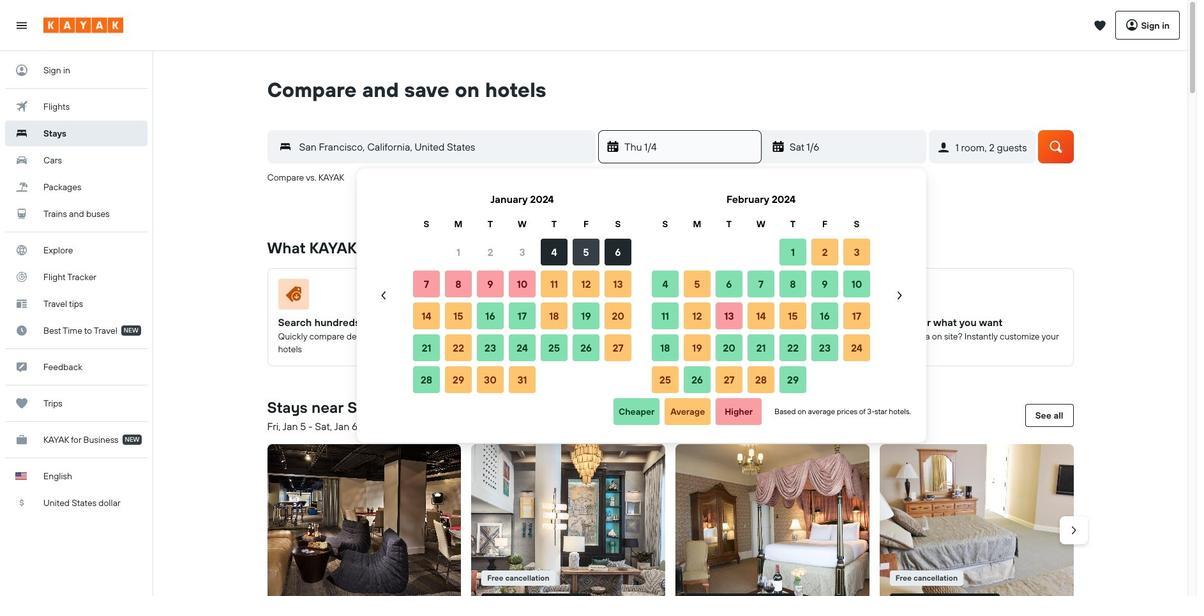 Task type: locate. For each thing, give the bounding box(es) containing it.
hotel triton element
[[472, 445, 666, 597]]

hotel majestic element
[[676, 445, 870, 597]]

1 grid from the left
[[411, 184, 634, 396]]

grid
[[411, 184, 634, 396], [650, 184, 873, 396]]

previous month image
[[378, 289, 390, 302]]

None search field
[[248, 102, 1093, 207]]

Enter a city, hotel, airport or landmark text field
[[292, 138, 595, 156]]

figure
[[278, 279, 445, 315], [482, 279, 650, 315], [687, 279, 854, 315], [891, 279, 1058, 315], [472, 445, 666, 597], [676, 445, 870, 597], [880, 445, 1074, 597]]

navigation menu image
[[15, 19, 28, 32]]

row
[[411, 217, 634, 231], [650, 217, 873, 231], [411, 236, 634, 268], [650, 236, 873, 268], [411, 268, 634, 300], [650, 268, 873, 300], [411, 300, 634, 332], [650, 300, 873, 332], [411, 332, 634, 364], [650, 332, 873, 364], [411, 364, 634, 396], [650, 364, 873, 396]]

1 horizontal spatial grid
[[650, 184, 873, 396]]

0 horizontal spatial grid
[[411, 184, 634, 396]]



Task type: describe. For each thing, give the bounding box(es) containing it.
2 grid from the left
[[650, 184, 873, 396]]

hotel zetta san francisco element
[[267, 445, 461, 597]]

start date calendar input element
[[372, 184, 912, 396]]

stays near san francisco carousel region
[[262, 440, 1088, 597]]

columbus motor inn element
[[880, 445, 1074, 597]]

united states (english) image
[[15, 473, 27, 480]]

forward image
[[1068, 524, 1081, 537]]

next month image
[[894, 289, 906, 302]]



Task type: vqa. For each thing, say whether or not it's contained in the screenshot.
The Hotel Triton element
yes



